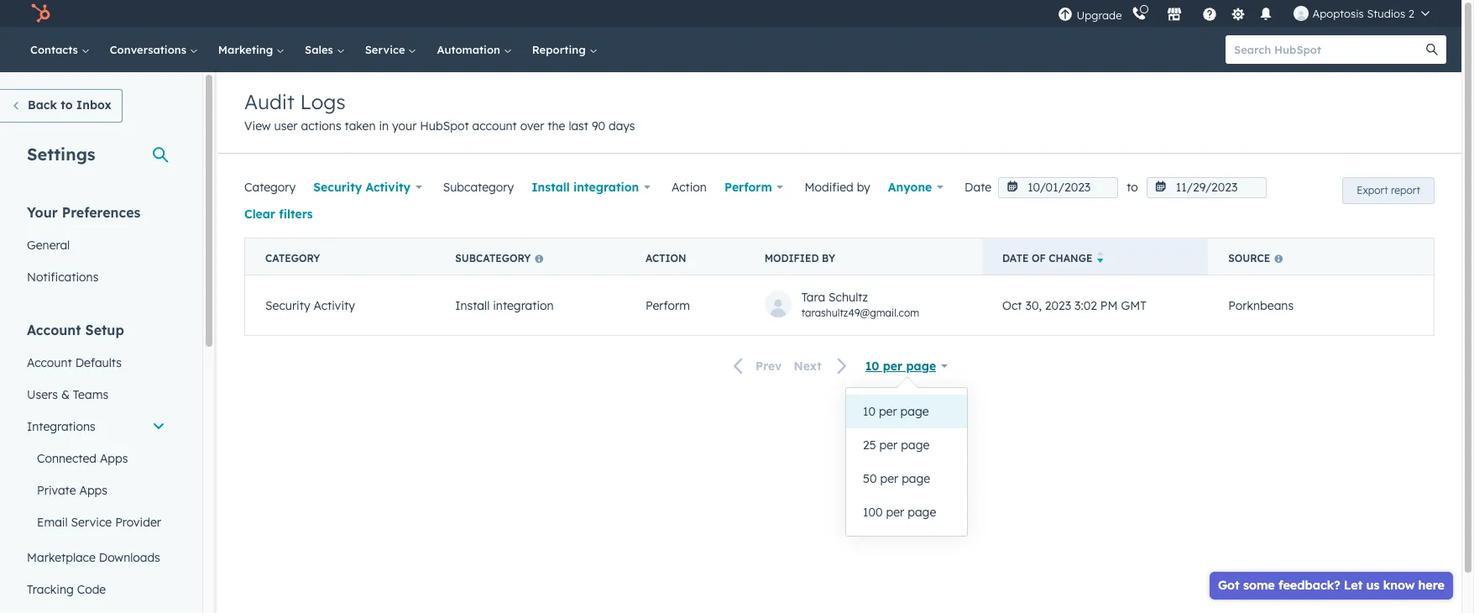 Task type: locate. For each thing, give the bounding box(es) containing it.
1 mm/dd/yyyy text field from the left
[[999, 177, 1119, 198]]

studios
[[1368, 7, 1406, 20]]

category
[[244, 180, 296, 195], [265, 252, 320, 265]]

sales
[[305, 43, 337, 56]]

2 account from the top
[[27, 355, 72, 370]]

upgrade
[[1077, 8, 1122, 21]]

date right anyone popup button
[[965, 180, 992, 195]]

per up "25 per page"
[[879, 404, 898, 419]]

connected apps link
[[17, 443, 176, 475]]

notifications button
[[1253, 0, 1281, 27]]

1 horizontal spatial install
[[532, 180, 570, 195]]

1 horizontal spatial to
[[1127, 180, 1139, 195]]

in
[[379, 118, 389, 134]]

per right 100
[[886, 505, 905, 520]]

1 horizontal spatial integration
[[574, 180, 639, 195]]

your
[[27, 204, 58, 221]]

per inside 50 per page button
[[881, 471, 899, 486]]

page inside "button"
[[908, 505, 937, 520]]

per right the 50
[[881, 471, 899, 486]]

security activity
[[314, 180, 411, 195], [265, 298, 355, 313]]

menu
[[1057, 0, 1442, 27]]

hubspot image
[[30, 3, 50, 24]]

1 vertical spatial service
[[71, 515, 112, 530]]

category up clear filters button
[[244, 180, 296, 195]]

0 vertical spatial to
[[61, 97, 73, 113]]

50 per page
[[863, 471, 931, 486]]

modified by left anyone
[[805, 180, 871, 195]]

account up the users
[[27, 355, 72, 370]]

by left anyone
[[857, 180, 871, 195]]

date inside date of change button
[[1003, 252, 1029, 265]]

0 vertical spatial account
[[27, 322, 81, 338]]

to up date of change button
[[1127, 180, 1139, 195]]

install inside popup button
[[532, 180, 570, 195]]

category down filters
[[265, 252, 320, 265]]

service inside "link"
[[365, 43, 409, 56]]

by up tara
[[822, 252, 836, 265]]

per inside 10 per page button
[[879, 404, 898, 419]]

per up 10 per page button
[[883, 359, 903, 374]]

1 account from the top
[[27, 322, 81, 338]]

0 vertical spatial install integration
[[532, 180, 639, 195]]

connected apps
[[37, 451, 128, 466]]

your
[[392, 118, 417, 134]]

date
[[965, 180, 992, 195], [1003, 252, 1029, 265]]

0 vertical spatial 10
[[866, 359, 880, 374]]

per for 50 per page button
[[881, 471, 899, 486]]

10 per page button
[[847, 395, 968, 428]]

security inside 'popup button'
[[314, 180, 362, 195]]

10 right next button on the bottom of the page
[[866, 359, 880, 374]]

connected
[[37, 451, 97, 466]]

marketplace downloads link
[[17, 542, 176, 574]]

0 vertical spatial subcategory
[[443, 180, 514, 195]]

10 inside button
[[863, 404, 876, 419]]

apps down integrations button
[[100, 451, 128, 466]]

1 horizontal spatial activity
[[366, 180, 411, 195]]

users & teams link
[[17, 379, 176, 411]]

conversations link
[[100, 27, 208, 72]]

help button
[[1196, 0, 1225, 27]]

0 vertical spatial category
[[244, 180, 296, 195]]

subcategory
[[443, 180, 514, 195], [455, 252, 531, 265]]

modified
[[805, 180, 854, 195], [765, 252, 819, 265]]

integration inside install integration popup button
[[574, 180, 639, 195]]

export report button
[[1343, 177, 1435, 204]]

by
[[857, 180, 871, 195], [822, 252, 836, 265]]

1 horizontal spatial perform
[[725, 180, 772, 195]]

0 horizontal spatial integration
[[493, 298, 554, 313]]

next button
[[788, 355, 858, 377]]

1 horizontal spatial date
[[1003, 252, 1029, 265]]

gmt
[[1122, 298, 1147, 313]]

export
[[1357, 184, 1389, 197]]

1 horizontal spatial mm/dd/yyyy text field
[[1147, 177, 1267, 198]]

modified right perform "popup button" on the top of page
[[805, 180, 854, 195]]

0 vertical spatial activity
[[366, 180, 411, 195]]

integration
[[574, 180, 639, 195], [493, 298, 554, 313]]

upgrade image
[[1059, 7, 1074, 22]]

account defaults
[[27, 355, 122, 370]]

page up 10 per page button
[[907, 359, 937, 374]]

account up account defaults
[[27, 322, 81, 338]]

per for 100 per page "button" at the right bottom
[[886, 505, 905, 520]]

next
[[794, 359, 822, 374]]

10 per page inside dropdown button
[[866, 359, 937, 374]]

install integration button
[[521, 170, 662, 204]]

calling icon button
[[1126, 3, 1154, 24]]

0 vertical spatial service
[[365, 43, 409, 56]]

0 vertical spatial security
[[314, 180, 362, 195]]

none field containing 10 per page
[[847, 395, 968, 529]]

tara schultz image
[[1295, 6, 1310, 21]]

None field
[[847, 395, 968, 529]]

0 horizontal spatial install
[[455, 298, 490, 313]]

0 vertical spatial date
[[965, 180, 992, 195]]

security activity button
[[303, 170, 433, 204]]

audit logs view user actions taken in your hubspot account over the last 90 days
[[244, 89, 635, 134]]

security activity inside 'popup button'
[[314, 180, 411, 195]]

1 vertical spatial 10 per page
[[863, 404, 929, 419]]

perform
[[725, 180, 772, 195], [646, 298, 690, 313]]

modified up tara
[[765, 252, 819, 265]]

service
[[365, 43, 409, 56], [71, 515, 112, 530]]

1 vertical spatial 10
[[863, 404, 876, 419]]

audit
[[244, 89, 295, 114]]

service right sales link
[[365, 43, 409, 56]]

help image
[[1203, 8, 1218, 23]]

0 horizontal spatial perform
[[646, 298, 690, 313]]

pm
[[1101, 298, 1118, 313]]

0 vertical spatial install
[[532, 180, 570, 195]]

1 vertical spatial apps
[[79, 483, 108, 498]]

users & teams
[[27, 387, 108, 402]]

10 per page up "25 per page"
[[863, 404, 929, 419]]

1 vertical spatial integration
[[493, 298, 554, 313]]

10 per page inside button
[[863, 404, 929, 419]]

0 horizontal spatial mm/dd/yyyy text field
[[999, 177, 1119, 198]]

list box containing 10 per page
[[847, 395, 968, 529]]

hubspot link
[[20, 3, 63, 24]]

mm/dd/yyyy text field up the source
[[1147, 177, 1267, 198]]

1 vertical spatial category
[[265, 252, 320, 265]]

MM/DD/YYYY text field
[[999, 177, 1119, 198], [1147, 177, 1267, 198]]

marketing
[[218, 43, 276, 56]]

settings link
[[1228, 5, 1249, 22]]

1 vertical spatial account
[[27, 355, 72, 370]]

50
[[863, 471, 877, 486]]

0 horizontal spatial activity
[[314, 298, 355, 313]]

reporting
[[532, 43, 589, 56]]

apps
[[100, 451, 128, 466], [79, 483, 108, 498]]

page up 50 per page button
[[901, 438, 930, 453]]

page for 50 per page button
[[902, 471, 931, 486]]

1 vertical spatial date
[[1003, 252, 1029, 265]]

date left of at top
[[1003, 252, 1029, 265]]

1 horizontal spatial service
[[365, 43, 409, 56]]

date of change button
[[983, 238, 1209, 275]]

0 vertical spatial by
[[857, 180, 871, 195]]

10 up 25
[[863, 404, 876, 419]]

2
[[1409, 7, 1415, 20]]

0 horizontal spatial by
[[822, 252, 836, 265]]

anyone button
[[877, 170, 955, 204]]

activity
[[366, 180, 411, 195], [314, 298, 355, 313]]

the
[[548, 118, 566, 134]]

0 vertical spatial perform
[[725, 180, 772, 195]]

per right 25
[[880, 438, 898, 453]]

category for subcategory
[[244, 180, 296, 195]]

modified by up tara
[[765, 252, 836, 265]]

100 per page
[[863, 505, 937, 520]]

private
[[37, 483, 76, 498]]

tracking
[[27, 582, 74, 597]]

0 vertical spatial 10 per page
[[866, 359, 937, 374]]

10 inside dropdown button
[[866, 359, 880, 374]]

1 vertical spatial security
[[265, 298, 310, 313]]

marketplace downloads
[[27, 550, 160, 565]]

10 per page button
[[858, 349, 956, 383]]

10 per page
[[866, 359, 937, 374], [863, 404, 929, 419]]

10 per page up 10 per page button
[[866, 359, 937, 374]]

to right back
[[61, 97, 73, 113]]

1 vertical spatial action
[[646, 252, 687, 265]]

prev
[[756, 359, 782, 374]]

clear
[[244, 207, 275, 222]]

per inside 25 per page button
[[880, 438, 898, 453]]

30,
[[1026, 298, 1042, 313]]

0 vertical spatial security activity
[[314, 180, 411, 195]]

apps up email service provider link
[[79, 483, 108, 498]]

menu containing apoptosis studios 2
[[1057, 0, 1442, 27]]

date for date
[[965, 180, 992, 195]]

perform button
[[714, 170, 795, 204]]

per inside 100 per page "button"
[[886, 505, 905, 520]]

0 horizontal spatial service
[[71, 515, 112, 530]]

page up 100 per page "button" at the right bottom
[[902, 471, 931, 486]]

install integration
[[532, 180, 639, 195], [455, 298, 554, 313]]

contacts
[[30, 43, 81, 56]]

general
[[27, 238, 70, 253]]

1 vertical spatial perform
[[646, 298, 690, 313]]

0 horizontal spatial security
[[265, 298, 310, 313]]

list box
[[847, 395, 968, 529]]

account
[[27, 322, 81, 338], [27, 355, 72, 370]]

page down 50 per page button
[[908, 505, 937, 520]]

private apps
[[37, 483, 108, 498]]

action
[[672, 180, 707, 195], [646, 252, 687, 265]]

apps for private apps
[[79, 483, 108, 498]]

0 vertical spatial apps
[[100, 451, 128, 466]]

date for date of change
[[1003, 252, 1029, 265]]

email service provider
[[37, 515, 161, 530]]

0 vertical spatial integration
[[574, 180, 639, 195]]

automation
[[437, 43, 504, 56]]

install integration inside popup button
[[532, 180, 639, 195]]

service down private apps link in the left bottom of the page
[[71, 515, 112, 530]]

search button
[[1419, 35, 1447, 64]]

users
[[27, 387, 58, 402]]

1 horizontal spatial security
[[314, 180, 362, 195]]

page up 25 per page button
[[901, 404, 929, 419]]

0 horizontal spatial date
[[965, 180, 992, 195]]

mm/dd/yyyy text field up date of change
[[999, 177, 1119, 198]]



Task type: describe. For each thing, give the bounding box(es) containing it.
tarashultz49@gmail.com
[[802, 307, 920, 319]]

your preferences
[[27, 204, 141, 221]]

clear filters
[[244, 207, 313, 222]]

notifications
[[27, 270, 99, 285]]

hubspot
[[420, 118, 469, 134]]

0 vertical spatial modified by
[[805, 180, 871, 195]]

marketplace
[[27, 550, 96, 565]]

apoptosis studios 2 button
[[1285, 0, 1440, 27]]

back
[[28, 97, 57, 113]]

search image
[[1427, 44, 1439, 55]]

integrations
[[27, 419, 95, 434]]

1 vertical spatial by
[[822, 252, 836, 265]]

1 vertical spatial to
[[1127, 180, 1139, 195]]

tracking code
[[27, 582, 106, 597]]

marketplaces image
[[1168, 8, 1183, 23]]

back to inbox
[[28, 97, 112, 113]]

prev button
[[724, 355, 788, 377]]

account for account defaults
[[27, 355, 72, 370]]

apoptosis
[[1313, 7, 1365, 20]]

oct 30, 2023 3:02 pm gmt
[[1003, 298, 1147, 313]]

marketing link
[[208, 27, 295, 72]]

oct
[[1003, 298, 1023, 313]]

per for 10 per page button
[[879, 404, 898, 419]]

inbox
[[76, 97, 112, 113]]

page for 25 per page button
[[901, 438, 930, 453]]

25
[[863, 438, 876, 453]]

per inside 10 per page dropdown button
[[883, 359, 903, 374]]

filters
[[279, 207, 313, 222]]

anyone
[[888, 180, 933, 195]]

back to inbox link
[[0, 89, 123, 123]]

2 mm/dd/yyyy text field from the left
[[1147, 177, 1267, 198]]

activity inside 'popup button'
[[366, 180, 411, 195]]

account setup element
[[17, 321, 176, 613]]

date of change
[[1003, 252, 1093, 265]]

page for 10 per page button
[[901, 404, 929, 419]]

clear filters button
[[244, 204, 313, 224]]

email
[[37, 515, 68, 530]]

account setup
[[27, 322, 124, 338]]

descending sort. press to sort ascending. element
[[1098, 251, 1104, 265]]

2023
[[1046, 298, 1072, 313]]

account for account setup
[[27, 322, 81, 338]]

account defaults link
[[17, 347, 176, 379]]

3:02
[[1075, 298, 1098, 313]]

your preferences element
[[17, 203, 176, 293]]

tara schultz tarashultz49@gmail.com
[[802, 290, 920, 319]]

page inside dropdown button
[[907, 359, 937, 374]]

1 vertical spatial activity
[[314, 298, 355, 313]]

reporting link
[[522, 27, 608, 72]]

of
[[1032, 252, 1046, 265]]

view
[[244, 118, 271, 134]]

category for security activity
[[265, 252, 320, 265]]

apps for connected apps
[[100, 451, 128, 466]]

perform inside "popup button"
[[725, 180, 772, 195]]

taken
[[345, 118, 376, 134]]

user
[[274, 118, 298, 134]]

1 vertical spatial modified by
[[765, 252, 836, 265]]

account
[[472, 118, 517, 134]]

Search HubSpot search field
[[1226, 35, 1432, 64]]

preferences
[[62, 204, 141, 221]]

1 horizontal spatial by
[[857, 180, 871, 195]]

sales link
[[295, 27, 355, 72]]

porknbeans
[[1229, 298, 1294, 313]]

settings image
[[1231, 7, 1246, 22]]

0 vertical spatial modified
[[805, 180, 854, 195]]

&
[[61, 387, 70, 402]]

100
[[863, 505, 883, 520]]

50 per page button
[[847, 462, 968, 496]]

defaults
[[75, 355, 122, 370]]

page for 100 per page "button" at the right bottom
[[908, 505, 937, 520]]

0 horizontal spatial to
[[61, 97, 73, 113]]

conversations
[[110, 43, 190, 56]]

setup
[[85, 322, 124, 338]]

automation link
[[427, 27, 522, 72]]

per for 25 per page button
[[880, 438, 898, 453]]

calling icon image
[[1133, 7, 1148, 22]]

teams
[[73, 387, 108, 402]]

service inside the account setup element
[[71, 515, 112, 530]]

provider
[[115, 515, 161, 530]]

1 vertical spatial install
[[455, 298, 490, 313]]

private apps link
[[17, 475, 176, 506]]

1 vertical spatial install integration
[[455, 298, 554, 313]]

export report
[[1357, 184, 1421, 197]]

source
[[1229, 252, 1271, 265]]

over
[[520, 118, 545, 134]]

code
[[77, 582, 106, 597]]

25 per page button
[[847, 428, 968, 462]]

last
[[569, 118, 589, 134]]

25 per page
[[863, 438, 930, 453]]

pagination navigation
[[724, 355, 858, 377]]

general link
[[17, 229, 176, 261]]

marketplaces button
[[1158, 0, 1193, 27]]

logs
[[300, 89, 346, 114]]

tara
[[802, 290, 826, 305]]

integrations button
[[17, 411, 176, 443]]

1 vertical spatial subcategory
[[455, 252, 531, 265]]

service link
[[355, 27, 427, 72]]

notifications link
[[17, 261, 176, 293]]

schultz
[[829, 290, 868, 305]]

1 vertical spatial modified
[[765, 252, 819, 265]]

notifications image
[[1259, 8, 1274, 23]]

downloads
[[99, 550, 160, 565]]

1 vertical spatial security activity
[[265, 298, 355, 313]]

0 vertical spatial action
[[672, 180, 707, 195]]

descending sort. press to sort ascending. image
[[1098, 251, 1104, 263]]

settings
[[27, 144, 95, 165]]



Task type: vqa. For each thing, say whether or not it's contained in the screenshot.
second Account from the bottom
yes



